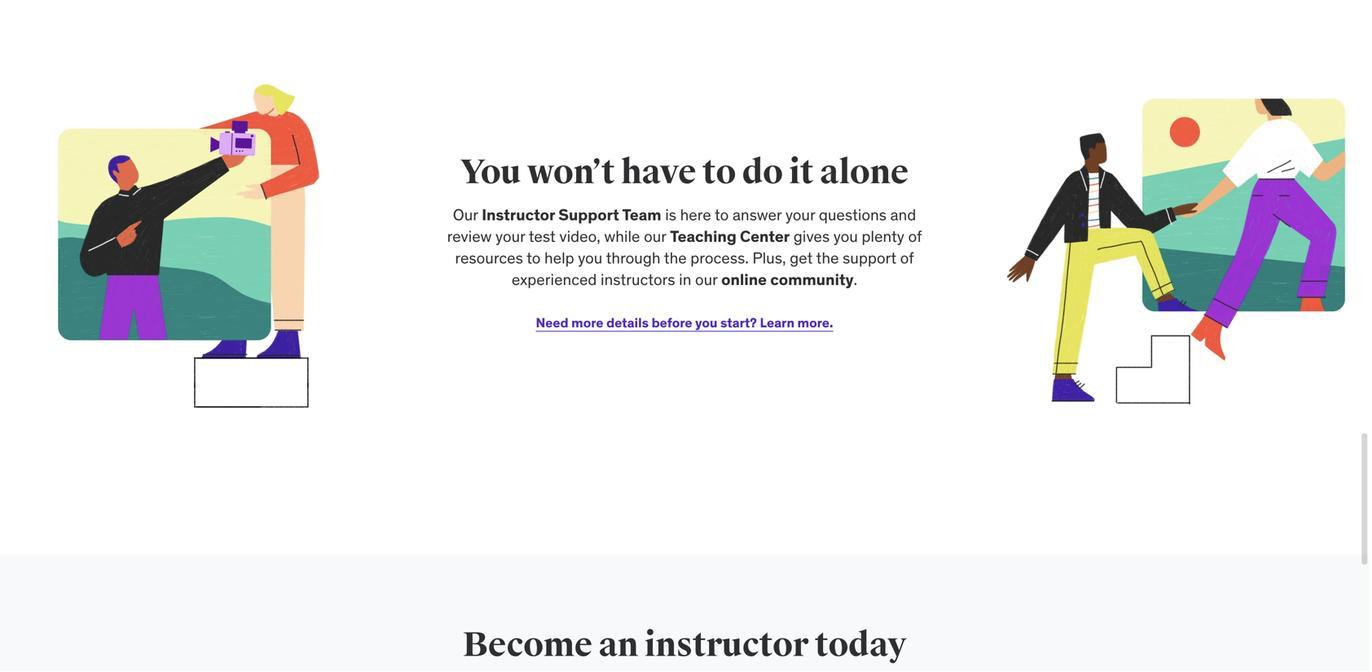 Task type: describe. For each thing, give the bounding box(es) containing it.
more
[[572, 315, 604, 332]]

before
[[652, 315, 693, 332]]

instructor
[[482, 205, 555, 225]]

won't
[[527, 151, 615, 194]]

process.
[[691, 248, 749, 268]]

resources
[[455, 248, 523, 268]]

is
[[665, 205, 677, 225]]

details
[[607, 315, 649, 332]]

our inside "is here to answer your questions and review your test video, while our"
[[644, 227, 667, 246]]

do
[[742, 151, 783, 194]]

support
[[843, 248, 897, 268]]

learn
[[760, 315, 795, 332]]

in
[[679, 270, 692, 290]]

to inside "is here to answer your questions and review your test video, while our"
[[715, 205, 729, 225]]

center
[[740, 227, 790, 246]]

1 vertical spatial your
[[496, 227, 525, 246]]

gives
[[794, 227, 830, 246]]

get
[[790, 248, 813, 268]]

plus,
[[753, 248, 786, 268]]

through
[[606, 248, 661, 268]]

while
[[604, 227, 640, 246]]

teaching
[[670, 227, 737, 246]]

0 vertical spatial to
[[703, 151, 736, 194]]

1 vertical spatial of
[[901, 248, 914, 268]]

0 vertical spatial you
[[834, 227, 858, 246]]

gives you plenty of resources to help you through the process. plus, get the support of experienced instructors in our
[[455, 227, 922, 290]]

is here to answer your questions and review your test video, while our
[[447, 205, 917, 246]]

you won't have to do it alone
[[461, 151, 909, 194]]

0 horizontal spatial you
[[578, 248, 603, 268]]

support
[[559, 205, 619, 225]]

you
[[461, 151, 521, 194]]

start?
[[721, 315, 757, 332]]

0 vertical spatial your
[[786, 205, 815, 225]]

and
[[891, 205, 917, 225]]

more.
[[798, 315, 834, 332]]

review
[[447, 227, 492, 246]]

alone
[[820, 151, 909, 194]]



Task type: locate. For each thing, give the bounding box(es) containing it.
it
[[789, 151, 814, 194]]

our inside gives you plenty of resources to help you through the process. plus, get the support of experienced instructors in our
[[695, 270, 718, 290]]

1 horizontal spatial the
[[816, 248, 839, 268]]

1 horizontal spatial your
[[786, 205, 815, 225]]

experienced
[[512, 270, 597, 290]]

0 vertical spatial of
[[909, 227, 922, 246]]

online community .
[[722, 270, 858, 290]]

instructor
[[645, 624, 809, 667]]

help
[[545, 248, 574, 268]]

to left do
[[703, 151, 736, 194]]

0 horizontal spatial the
[[664, 248, 687, 268]]

you
[[834, 227, 858, 246], [578, 248, 603, 268], [696, 315, 718, 332]]

the up in
[[664, 248, 687, 268]]

of down plenty
[[901, 248, 914, 268]]

1 horizontal spatial our
[[695, 270, 718, 290]]

have
[[621, 151, 696, 194]]

here
[[680, 205, 712, 225]]

to inside gives you plenty of resources to help you through the process. plus, get the support of experienced instructors in our
[[527, 248, 541, 268]]

to
[[703, 151, 736, 194], [715, 205, 729, 225], [527, 248, 541, 268]]

questions
[[819, 205, 887, 225]]

0 vertical spatial our
[[644, 227, 667, 246]]

our
[[644, 227, 667, 246], [695, 270, 718, 290]]

online
[[722, 270, 767, 290]]

become
[[463, 624, 593, 667]]

your
[[786, 205, 815, 225], [496, 227, 525, 246]]

our down team
[[644, 227, 667, 246]]

need
[[536, 315, 569, 332]]

our instructor support team
[[453, 205, 662, 225]]

the
[[664, 248, 687, 268], [816, 248, 839, 268]]

teaching center
[[670, 227, 790, 246]]

.
[[854, 270, 858, 290]]

2 vertical spatial to
[[527, 248, 541, 268]]

today
[[815, 624, 907, 667]]

2 horizontal spatial you
[[834, 227, 858, 246]]

to up the teaching center
[[715, 205, 729, 225]]

an
[[599, 624, 638, 667]]

need more details before you start? learn more. link
[[536, 304, 834, 343]]

0 horizontal spatial your
[[496, 227, 525, 246]]

your down instructor
[[496, 227, 525, 246]]

1 the from the left
[[664, 248, 687, 268]]

instructors
[[601, 270, 675, 290]]

the right get
[[816, 248, 839, 268]]

of down and
[[909, 227, 922, 246]]

team
[[622, 205, 662, 225]]

1 vertical spatial you
[[578, 248, 603, 268]]

1 vertical spatial our
[[695, 270, 718, 290]]

video,
[[560, 227, 601, 246]]

of
[[909, 227, 922, 246], [901, 248, 914, 268]]

1 vertical spatial to
[[715, 205, 729, 225]]

our right in
[[695, 270, 718, 290]]

2 vertical spatial you
[[696, 315, 718, 332]]

plenty
[[862, 227, 905, 246]]

answer
[[733, 205, 782, 225]]

you down questions
[[834, 227, 858, 246]]

1 horizontal spatial you
[[696, 315, 718, 332]]

you down video,
[[578, 248, 603, 268]]

your up gives
[[786, 205, 815, 225]]

community
[[771, 270, 854, 290]]

become an instructor today
[[463, 624, 907, 667]]

need more details before you start? learn more.
[[536, 315, 834, 332]]

our
[[453, 205, 478, 225]]

0 horizontal spatial our
[[644, 227, 667, 246]]

you left start?
[[696, 315, 718, 332]]

test
[[529, 227, 556, 246]]

2 the from the left
[[816, 248, 839, 268]]

to down test
[[527, 248, 541, 268]]



Task type: vqa. For each thing, say whether or not it's contained in the screenshot.
before
yes



